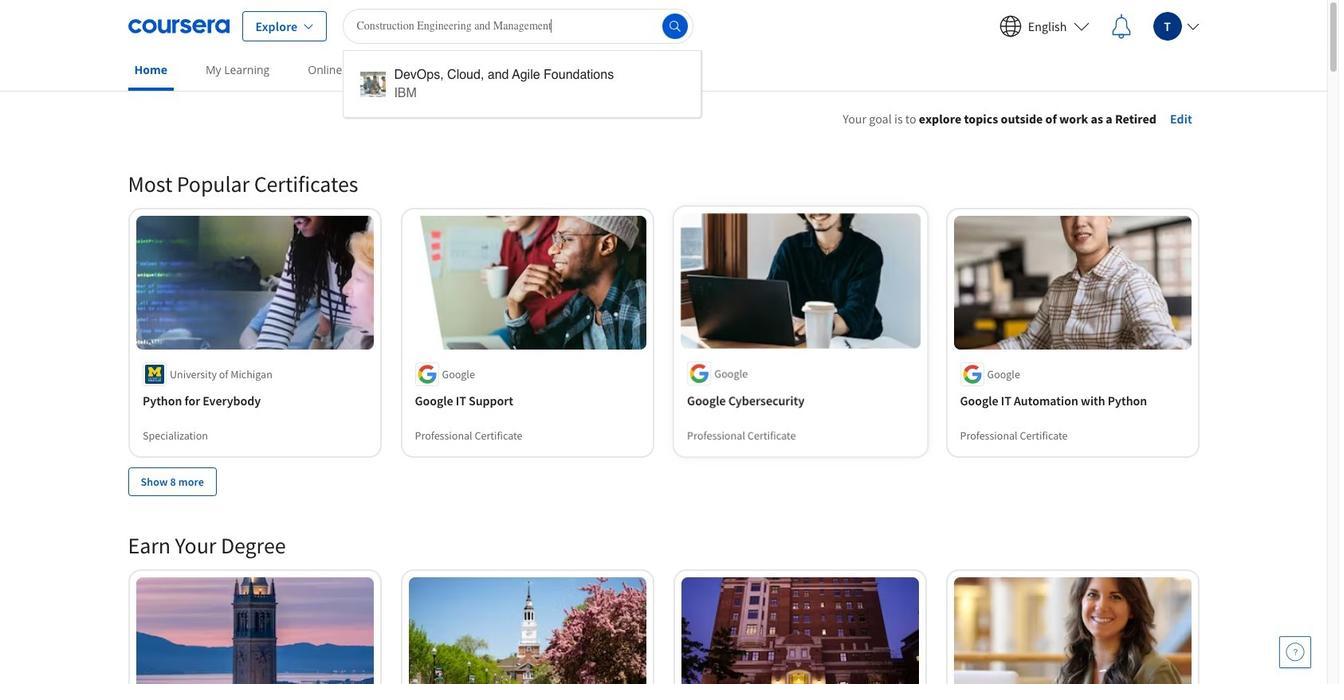 Task type: describe. For each thing, give the bounding box(es) containing it.
coursera image
[[128, 13, 229, 39]]

earn your degree collection element
[[118, 506, 1209, 685]]

suggestion image image
[[361, 72, 386, 97]]

most popular certificates collection element
[[118, 144, 1209, 522]]



Task type: vqa. For each thing, say whether or not it's contained in the screenshot.
rightmost "]"
no



Task type: locate. For each thing, give the bounding box(es) containing it.
help center image
[[1286, 643, 1305, 663]]

region
[[758, 132, 1277, 289]]

None search field
[[343, 8, 702, 118]]

What do you want to learn? text field
[[343, 8, 694, 43]]



